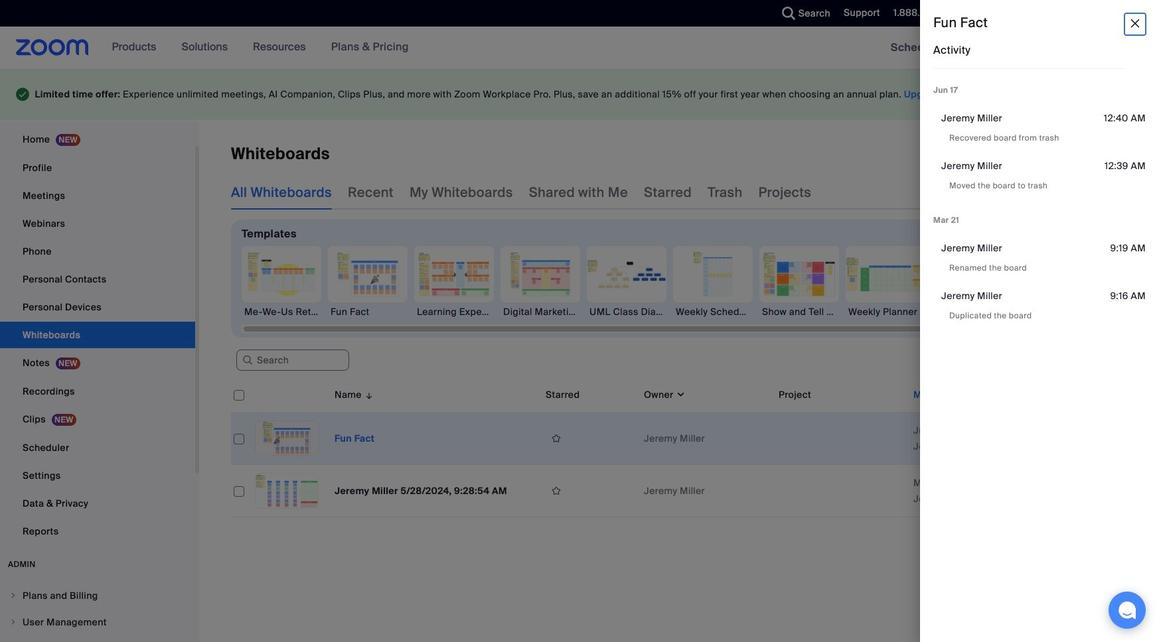 Task type: vqa. For each thing, say whether or not it's contained in the screenshot.
topmost right icon
no



Task type: describe. For each thing, give the bounding box(es) containing it.
close drawer image
[[1129, 14, 1142, 33]]

0 vertical spatial fun fact element
[[328, 306, 408, 319]]

admin menu menu
[[0, 583, 195, 643]]

fun fact, jun 18, 2024 12:40 pm, modified by jeremy miller, link image
[[255, 421, 319, 457]]

arrow down image
[[362, 387, 374, 403]]

digital marketing canvas element
[[501, 306, 580, 319]]

type image
[[16, 85, 29, 104]]

uml class diagram element
[[587, 306, 667, 319]]

laboratory report element
[[932, 306, 1012, 319]]

thumbnail of fun fact image
[[256, 422, 318, 456]]



Task type: locate. For each thing, give the bounding box(es) containing it.
weekly planner element
[[846, 306, 926, 319]]

open chat image
[[1118, 602, 1137, 620]]

sentence maker image
[[1106, 247, 1159, 302]]

personal menu menu
[[0, 126, 195, 546]]

meetings navigation
[[881, 27, 1159, 70]]

thumbnail of jeremy miller 5/28/2024, 9:28:54 am image
[[256, 474, 318, 509]]

asset management element
[[1019, 306, 1098, 319]]

tabs of all whiteboard page tab list
[[231, 175, 812, 210]]

footer
[[0, 69, 1150, 120]]

banner
[[0, 27, 1159, 70]]

fun fact element
[[328, 306, 408, 319], [335, 433, 375, 445]]

1 vertical spatial fun fact element
[[335, 433, 375, 445]]

learning experience canvas element
[[414, 306, 494, 319]]

dialog
[[920, 0, 1159, 643]]

cell
[[1058, 413, 1118, 466], [774, 436, 908, 442], [1058, 466, 1118, 518], [774, 489, 908, 494]]

me-we-us retrospective element
[[242, 306, 321, 319]]

jeremy miller 5/28/2024, 9:28:54 am element
[[335, 486, 507, 498]]

weekly schedule element
[[673, 306, 753, 319]]

product information navigation
[[89, 27, 419, 69]]

application
[[1007, 143, 1118, 164], [231, 378, 1128, 528], [546, 429, 634, 449], [546, 482, 634, 502]]

show and tell with a twist element
[[760, 306, 839, 319]]



